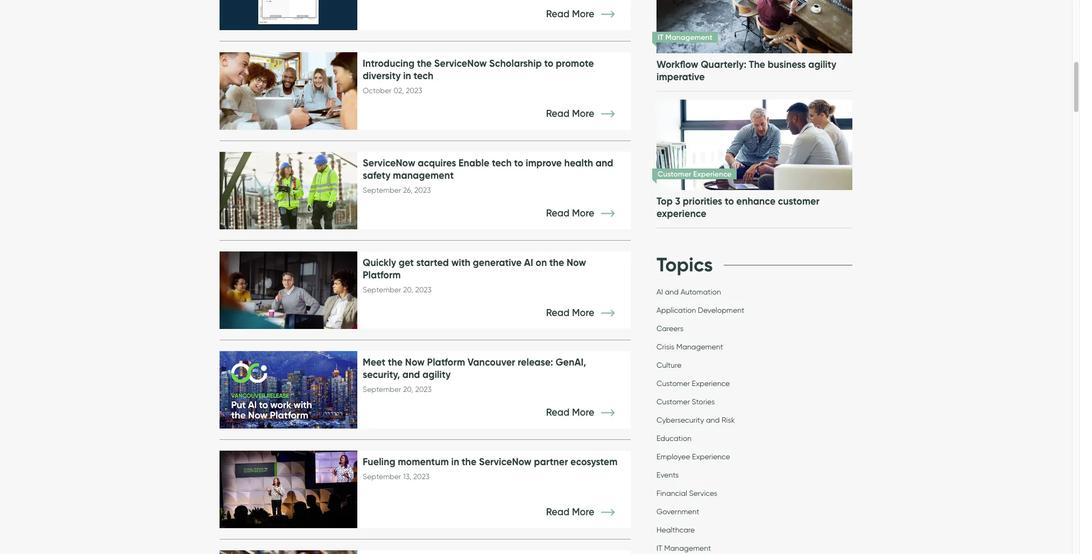 Task type: describe. For each thing, give the bounding box(es) containing it.
read more for release:
[[546, 407, 597, 419]]

26,
[[403, 186, 413, 195]]

gartner magic quadrant for enterprise low-code application platforms, august 2023 image
[[220, 0, 358, 30]]

introducing
[[363, 57, 415, 70]]

customer stories
[[657, 398, 715, 407]]

health and safety: 2 workers in hard hats examining a facility image
[[220, 152, 358, 230]]

customer
[[778, 195, 820, 208]]

tech inside introducing the servicenow scholarship to promote diversity in tech october 02, 2023
[[414, 70, 434, 82]]

platform inside quickly get started with generative ai on the now platform september 20, 2023
[[363, 269, 401, 281]]

read for ai
[[546, 307, 570, 319]]

events link
[[657, 471, 679, 483]]

quarterly:
[[701, 58, 747, 71]]

enhance customer experience. image
[[655, 89, 855, 201]]

20, for platform
[[403, 286, 414, 295]]

experience for employee experience link at right bottom
[[693, 452, 731, 462]]

scholarship
[[490, 57, 542, 70]]

management for it management link
[[665, 544, 712, 553]]

careers link
[[657, 324, 684, 336]]

0 vertical spatial customer
[[658, 169, 692, 179]]

workflow quarterly: the business agility imperative
[[657, 58, 837, 83]]

fueling
[[363, 456, 396, 468]]

read for release:
[[546, 407, 570, 419]]

education link
[[657, 434, 692, 446]]

read more link for quickly get started with generative ai on the now platform
[[546, 307, 631, 319]]

application
[[657, 306, 697, 315]]

1 vertical spatial it
[[657, 544, 663, 553]]

vancouver release: put ai to work with the now platform image
[[220, 351, 358, 429]]

read more for improve
[[546, 207, 597, 219]]

september inside fueling momentum in the servicenow partner ecosystem september 13, 2023
[[363, 472, 401, 482]]

diversity
[[363, 70, 401, 82]]

experience
[[657, 208, 707, 220]]

customer for customer stories link
[[657, 398, 690, 407]]

read for partner
[[546, 506, 570, 518]]

meet
[[363, 356, 386, 368]]

1 read more from the top
[[546, 8, 597, 20]]

ai and automation link
[[657, 288, 721, 300]]

customer stories link
[[657, 398, 715, 409]]

read more link for fueling momentum in the servicenow partner ecosystem
[[546, 506, 631, 518]]

now inside quickly get started with generative ai on the now platform september 20, 2023
[[567, 256, 587, 269]]

how the pandemic has affected business agility image
[[655, 0, 855, 64]]

introducing the servicenow scholarship to promote diversity in tech october 02, 2023
[[363, 57, 594, 95]]

healthcare link
[[657, 526, 695, 538]]

quickly
[[363, 256, 396, 269]]

events
[[657, 471, 679, 480]]

0 vertical spatial management
[[666, 33, 713, 42]]

2023 inside introducing the servicenow scholarship to promote diversity in tech october 02, 2023
[[406, 86, 423, 95]]

ecosystem
[[571, 456, 618, 468]]

crisis
[[657, 343, 675, 352]]

priorities
[[683, 195, 723, 208]]

0 vertical spatial it management
[[658, 33, 713, 42]]

started
[[417, 256, 449, 269]]

read more link for meet the now platform vancouver release: genai, security, and agility
[[546, 407, 631, 419]]

the inside fueling momentum in the servicenow partner ecosystem september 13, 2023
[[462, 456, 477, 468]]

0 vertical spatial experience
[[694, 169, 732, 179]]

generative
[[473, 256, 522, 269]]

quickly get started with generative ai on the now platform september 20, 2023
[[363, 256, 587, 295]]

customer experience link
[[657, 379, 730, 391]]

more for quickly get started with generative ai on the now platform
[[572, 307, 595, 319]]

financial services link
[[657, 489, 718, 501]]

cybersecurity and risk link
[[657, 416, 735, 428]]

crisis management link
[[657, 343, 724, 354]]

read for promote
[[546, 108, 570, 120]]

on
[[536, 256, 547, 269]]

health
[[565, 157, 594, 169]]

experience for customer experience link
[[692, 379, 730, 388]]

read more link for servicenow acquires enable tech to improve health and safety management
[[546, 207, 631, 219]]

1 read from the top
[[546, 8, 570, 20]]

13,
[[403, 472, 412, 482]]

genai,
[[556, 356, 587, 368]]

application development link
[[657, 306, 745, 318]]

healthcare
[[657, 526, 695, 535]]

data control: 2 workers in a warehouse holding tablet devices image
[[220, 551, 358, 554]]

2023 inside fueling momentum in the servicenow partner ecosystem september 13, 2023
[[413, 472, 430, 482]]

acquires
[[418, 157, 456, 169]]

1 vertical spatial customer experience
[[657, 379, 730, 388]]

management for crisis management link
[[677, 343, 724, 352]]

0 vertical spatial it
[[658, 33, 664, 42]]

more for meet the now platform vancouver release: genai, security, and agility
[[572, 407, 595, 419]]

employee experience
[[657, 452, 731, 462]]

get started with generative ai: group of workers in discussion around a conference table image
[[220, 252, 358, 329]]

culture
[[657, 361, 682, 370]]

02,
[[394, 86, 404, 95]]

the
[[749, 58, 766, 71]]

to for improve
[[514, 157, 524, 169]]

and up application
[[665, 288, 679, 297]]

financial services
[[657, 489, 718, 498]]

agility inside meet the now platform vancouver release: genai, security, and agility september 20, 2023
[[423, 368, 451, 381]]

vancouver
[[468, 356, 516, 368]]

more for fueling momentum in the servicenow partner ecosystem
[[572, 506, 595, 518]]

financial
[[657, 489, 688, 498]]

servicenow scholarship for diversity in tech: college students gathered around a laptop image
[[220, 52, 358, 130]]

imperative
[[657, 71, 705, 83]]

partner ecosystem: erica volini presenting at the 2023 global partner ecosystem summit image
[[220, 451, 358, 528]]

ai inside quickly get started with generative ai on the now platform september 20, 2023
[[524, 256, 534, 269]]

the inside quickly get started with generative ai on the now platform september 20, 2023
[[550, 256, 565, 269]]



Task type: vqa. For each thing, say whether or not it's contained in the screenshot.
'1-' at the left bottom of page
no



Task type: locate. For each thing, give the bounding box(es) containing it.
servicenow inside servicenow acquires enable tech to improve health and safety management september 26, 2023
[[363, 157, 416, 169]]

management up workflow
[[666, 33, 713, 42]]

2023 inside meet the now platform vancouver release: genai, security, and agility september 20, 2023
[[415, 385, 432, 394]]

2 horizontal spatial to
[[725, 195, 734, 208]]

0 vertical spatial ai
[[524, 256, 534, 269]]

cybersecurity and risk
[[657, 416, 735, 425]]

the
[[417, 57, 432, 70], [550, 256, 565, 269], [388, 356, 403, 368], [462, 456, 477, 468]]

stories
[[692, 398, 715, 407]]

6 read from the top
[[546, 506, 570, 518]]

2 read more from the top
[[546, 108, 597, 120]]

top
[[657, 195, 673, 208]]

ai up application
[[657, 288, 663, 297]]

in inside fueling momentum in the servicenow partner ecosystem september 13, 2023
[[452, 456, 460, 468]]

enhance
[[737, 195, 776, 208]]

the right momentum
[[462, 456, 477, 468]]

security,
[[363, 368, 400, 381]]

20, for agility
[[403, 385, 414, 394]]

read more for ai
[[546, 307, 597, 319]]

september for quickly get started with generative ai on the now platform
[[363, 286, 401, 295]]

september down security,
[[363, 385, 401, 394]]

promote
[[556, 57, 594, 70]]

development
[[698, 306, 745, 315]]

1 horizontal spatial to
[[545, 57, 554, 70]]

2 vertical spatial to
[[725, 195, 734, 208]]

customer up 3
[[658, 169, 692, 179]]

ai and automation
[[657, 288, 721, 297]]

1 vertical spatial now
[[405, 356, 425, 368]]

it management down healthcare 'link'
[[657, 544, 712, 553]]

platform left vancouver
[[427, 356, 465, 368]]

get
[[399, 256, 414, 269]]

management inside it management link
[[665, 544, 712, 553]]

0 horizontal spatial tech
[[414, 70, 434, 82]]

management
[[393, 169, 454, 182]]

careers
[[657, 324, 684, 333]]

6 more from the top
[[572, 506, 595, 518]]

september down fueling
[[363, 472, 401, 482]]

to left promote
[[545, 57, 554, 70]]

1 vertical spatial management
[[677, 343, 724, 352]]

and inside servicenow acquires enable tech to improve health and safety management september 26, 2023
[[596, 157, 614, 169]]

employee experience link
[[657, 452, 731, 464]]

3
[[676, 195, 681, 208]]

read more link up the genai,
[[546, 307, 631, 319]]

september for meet the now platform vancouver release: genai, security, and agility
[[363, 385, 401, 394]]

0 vertical spatial tech
[[414, 70, 434, 82]]

customer experience
[[658, 169, 732, 179], [657, 379, 730, 388]]

2023 inside quickly get started with generative ai on the now platform september 20, 2023
[[415, 286, 432, 295]]

1 read more link from the top
[[546, 8, 631, 20]]

more up promote
[[572, 8, 595, 20]]

5 read more link from the top
[[546, 407, 631, 419]]

to
[[545, 57, 554, 70], [514, 157, 524, 169], [725, 195, 734, 208]]

2 vertical spatial servicenow
[[479, 456, 532, 468]]

customer experience up priorities at the right top
[[658, 169, 732, 179]]

customer experience up customer stories
[[657, 379, 730, 388]]

1 vertical spatial experience
[[692, 379, 730, 388]]

platform
[[363, 269, 401, 281], [427, 356, 465, 368]]

enable
[[459, 157, 490, 169]]

in up 02,
[[403, 70, 411, 82]]

more up the genai,
[[572, 307, 595, 319]]

the right introducing
[[417, 57, 432, 70]]

september inside meet the now platform vancouver release: genai, security, and agility september 20, 2023
[[363, 385, 401, 394]]

management inside crisis management link
[[677, 343, 724, 352]]

read more for partner
[[546, 506, 597, 518]]

read more
[[546, 8, 597, 20], [546, 108, 597, 120], [546, 207, 597, 219], [546, 307, 597, 319], [546, 407, 597, 419], [546, 506, 597, 518]]

2 20, from the top
[[403, 385, 414, 394]]

4 september from the top
[[363, 472, 401, 482]]

september down safety
[[363, 186, 401, 195]]

servicenow inside fueling momentum in the servicenow partner ecosystem september 13, 2023
[[479, 456, 532, 468]]

read up the genai,
[[546, 307, 570, 319]]

read down partner
[[546, 506, 570, 518]]

1 vertical spatial platform
[[427, 356, 465, 368]]

fueling momentum in the servicenow partner ecosystem september 13, 2023
[[363, 456, 618, 482]]

read more link down health
[[546, 207, 631, 219]]

more up ecosystem
[[572, 407, 595, 419]]

services
[[690, 489, 718, 498]]

to inside introducing the servicenow scholarship to promote diversity in tech october 02, 2023
[[545, 57, 554, 70]]

read up promote
[[546, 8, 570, 20]]

partner
[[534, 456, 568, 468]]

4 read from the top
[[546, 307, 570, 319]]

1 vertical spatial it management
[[657, 544, 712, 553]]

september down quickly at the left top of page
[[363, 286, 401, 295]]

to left improve
[[514, 157, 524, 169]]

1 vertical spatial servicenow
[[363, 157, 416, 169]]

1 vertical spatial tech
[[492, 157, 512, 169]]

3 september from the top
[[363, 385, 401, 394]]

business
[[768, 58, 806, 71]]

now
[[567, 256, 587, 269], [405, 356, 425, 368]]

tech
[[414, 70, 434, 82], [492, 157, 512, 169]]

servicenow
[[434, 57, 487, 70], [363, 157, 416, 169], [479, 456, 532, 468]]

it
[[658, 33, 664, 42], [657, 544, 663, 553]]

3 read more link from the top
[[546, 207, 631, 219]]

6 read more link from the top
[[546, 506, 631, 518]]

servicenow acquires enable tech to improve health and safety management september 26, 2023
[[363, 157, 614, 195]]

platform left started
[[363, 269, 401, 281]]

ai left "on"
[[524, 256, 534, 269]]

2 more from the top
[[572, 108, 595, 120]]

3 read more from the top
[[546, 207, 597, 219]]

in inside introducing the servicenow scholarship to promote diversity in tech october 02, 2023
[[403, 70, 411, 82]]

and right health
[[596, 157, 614, 169]]

1 20, from the top
[[403, 286, 414, 295]]

risk
[[722, 416, 735, 425]]

with
[[452, 256, 471, 269]]

2023 for acquires
[[415, 186, 431, 195]]

2 september from the top
[[363, 286, 401, 295]]

customer
[[658, 169, 692, 179], [657, 379, 690, 388], [657, 398, 690, 407]]

meet the now platform vancouver release: genai, security, and agility september 20, 2023
[[363, 356, 587, 394]]

in right momentum
[[452, 456, 460, 468]]

release:
[[518, 356, 554, 368]]

read more link up promote
[[546, 8, 631, 20]]

1 vertical spatial agility
[[423, 368, 451, 381]]

to inside top 3 priorities to enhance customer experience
[[725, 195, 734, 208]]

experience up stories at the right of the page
[[692, 379, 730, 388]]

customer for customer experience link
[[657, 379, 690, 388]]

experience
[[694, 169, 732, 179], [692, 379, 730, 388], [693, 452, 731, 462]]

4 read more link from the top
[[546, 307, 631, 319]]

more for servicenow acquires enable tech to improve health and safety management
[[572, 207, 595, 219]]

6 read more from the top
[[546, 506, 597, 518]]

read up improve
[[546, 108, 570, 120]]

5 more from the top
[[572, 407, 595, 419]]

0 horizontal spatial agility
[[423, 368, 451, 381]]

20, inside meet the now platform vancouver release: genai, security, and agility september 20, 2023
[[403, 385, 414, 394]]

topics
[[657, 253, 713, 277]]

0 vertical spatial to
[[545, 57, 554, 70]]

to inside servicenow acquires enable tech to improve health and safety management september 26, 2023
[[514, 157, 524, 169]]

the right meet
[[388, 356, 403, 368]]

agility inside workflow quarterly: the business agility imperative
[[809, 58, 837, 71]]

safety
[[363, 169, 391, 182]]

september for servicenow acquires enable tech to improve health and safety management
[[363, 186, 401, 195]]

tech inside servicenow acquires enable tech to improve health and safety management september 26, 2023
[[492, 157, 512, 169]]

0 vertical spatial agility
[[809, 58, 837, 71]]

now right "on"
[[567, 256, 587, 269]]

1 vertical spatial customer
[[657, 379, 690, 388]]

0 vertical spatial platform
[[363, 269, 401, 281]]

read up partner
[[546, 407, 570, 419]]

5 read from the top
[[546, 407, 570, 419]]

education
[[657, 434, 692, 443]]

2 read from the top
[[546, 108, 570, 120]]

culture link
[[657, 361, 682, 373]]

1 horizontal spatial in
[[452, 456, 460, 468]]

1 horizontal spatial ai
[[657, 288, 663, 297]]

1 more from the top
[[572, 8, 595, 20]]

read more link up health
[[546, 108, 631, 120]]

employee
[[657, 452, 691, 462]]

experience up priorities at the right top
[[694, 169, 732, 179]]

20,
[[403, 286, 414, 295], [403, 385, 414, 394]]

september inside servicenow acquires enable tech to improve health and safety management september 26, 2023
[[363, 186, 401, 195]]

20, inside quickly get started with generative ai on the now platform september 20, 2023
[[403, 286, 414, 295]]

0 vertical spatial 20,
[[403, 286, 414, 295]]

3 more from the top
[[572, 207, 595, 219]]

improve
[[526, 157, 562, 169]]

experience up the services
[[693, 452, 731, 462]]

september
[[363, 186, 401, 195], [363, 286, 401, 295], [363, 385, 401, 394], [363, 472, 401, 482]]

september inside quickly get started with generative ai on the now platform september 20, 2023
[[363, 286, 401, 295]]

ai
[[524, 256, 534, 269], [657, 288, 663, 297]]

it management
[[658, 33, 713, 42], [657, 544, 712, 553]]

government link
[[657, 507, 700, 519]]

1 horizontal spatial tech
[[492, 157, 512, 169]]

management down careers link
[[677, 343, 724, 352]]

it up workflow
[[658, 33, 664, 42]]

read
[[546, 8, 570, 20], [546, 108, 570, 120], [546, 207, 570, 219], [546, 307, 570, 319], [546, 407, 570, 419], [546, 506, 570, 518]]

more down health
[[572, 207, 595, 219]]

in
[[403, 70, 411, 82], [452, 456, 460, 468]]

more up health
[[572, 108, 595, 120]]

servicenow inside introducing the servicenow scholarship to promote diversity in tech october 02, 2023
[[434, 57, 487, 70]]

0 vertical spatial in
[[403, 70, 411, 82]]

automation
[[681, 288, 721, 297]]

to left enhance
[[725, 195, 734, 208]]

tech right enable
[[492, 157, 512, 169]]

platform inside meet the now platform vancouver release: genai, security, and agility september 20, 2023
[[427, 356, 465, 368]]

read for improve
[[546, 207, 570, 219]]

more
[[572, 8, 595, 20], [572, 108, 595, 120], [572, 207, 595, 219], [572, 307, 595, 319], [572, 407, 595, 419], [572, 506, 595, 518]]

it management up workflow
[[658, 33, 713, 42]]

it down healthcare 'link'
[[657, 544, 663, 553]]

and right security,
[[403, 368, 420, 381]]

0 vertical spatial servicenow
[[434, 57, 487, 70]]

2023 for the
[[415, 385, 432, 394]]

crisis management
[[657, 343, 724, 352]]

the inside meet the now platform vancouver release: genai, security, and agility september 20, 2023
[[388, 356, 403, 368]]

read more link up ecosystem
[[546, 407, 631, 419]]

2 vertical spatial management
[[665, 544, 712, 553]]

1 vertical spatial 20,
[[403, 385, 414, 394]]

1 horizontal spatial now
[[567, 256, 587, 269]]

and inside meet the now platform vancouver release: genai, security, and agility september 20, 2023
[[403, 368, 420, 381]]

management down healthcare 'link'
[[665, 544, 712, 553]]

1 september from the top
[[363, 186, 401, 195]]

0 horizontal spatial ai
[[524, 256, 534, 269]]

now inside meet the now platform vancouver release: genai, security, and agility september 20, 2023
[[405, 356, 425, 368]]

0 vertical spatial customer experience
[[658, 169, 732, 179]]

2 vertical spatial experience
[[693, 452, 731, 462]]

2 vertical spatial customer
[[657, 398, 690, 407]]

1 vertical spatial to
[[514, 157, 524, 169]]

2023 for get
[[415, 286, 432, 295]]

the inside introducing the servicenow scholarship to promote diversity in tech october 02, 2023
[[417, 57, 432, 70]]

momentum
[[398, 456, 449, 468]]

application development
[[657, 306, 745, 315]]

workflow
[[657, 58, 699, 71]]

read up "on"
[[546, 207, 570, 219]]

0 horizontal spatial to
[[514, 157, 524, 169]]

management
[[666, 33, 713, 42], [677, 343, 724, 352], [665, 544, 712, 553]]

top 3 priorities to enhance customer experience
[[657, 195, 820, 220]]

read more for promote
[[546, 108, 597, 120]]

0 horizontal spatial now
[[405, 356, 425, 368]]

1 vertical spatial ai
[[657, 288, 663, 297]]

agility
[[809, 58, 837, 71], [423, 368, 451, 381]]

customer up cybersecurity
[[657, 398, 690, 407]]

tech right 'diversity'
[[414, 70, 434, 82]]

cybersecurity
[[657, 416, 705, 425]]

1 vertical spatial in
[[452, 456, 460, 468]]

1 horizontal spatial agility
[[809, 58, 837, 71]]

4 read more from the top
[[546, 307, 597, 319]]

now right security,
[[405, 356, 425, 368]]

the right "on"
[[550, 256, 565, 269]]

more for introducing the servicenow scholarship to promote diversity in tech
[[572, 108, 595, 120]]

read more link for introducing the servicenow scholarship to promote diversity in tech
[[546, 108, 631, 120]]

it management link
[[657, 544, 712, 554]]

3 read from the top
[[546, 207, 570, 219]]

read more link down ecosystem
[[546, 506, 631, 518]]

and left risk on the right bottom of page
[[706, 416, 720, 425]]

4 more from the top
[[572, 307, 595, 319]]

0 horizontal spatial in
[[403, 70, 411, 82]]

1 horizontal spatial platform
[[427, 356, 465, 368]]

october
[[363, 86, 392, 95]]

0 vertical spatial now
[[567, 256, 587, 269]]

more down ecosystem
[[572, 506, 595, 518]]

and
[[596, 157, 614, 169], [665, 288, 679, 297], [403, 368, 420, 381], [706, 416, 720, 425]]

5 read more from the top
[[546, 407, 597, 419]]

customer down culture link
[[657, 379, 690, 388]]

government
[[657, 507, 700, 517]]

to for promote
[[545, 57, 554, 70]]

2023 inside servicenow acquires enable tech to improve health and safety management september 26, 2023
[[415, 186, 431, 195]]

2 read more link from the top
[[546, 108, 631, 120]]

2023
[[406, 86, 423, 95], [415, 186, 431, 195], [415, 286, 432, 295], [415, 385, 432, 394], [413, 472, 430, 482]]

0 horizontal spatial platform
[[363, 269, 401, 281]]



